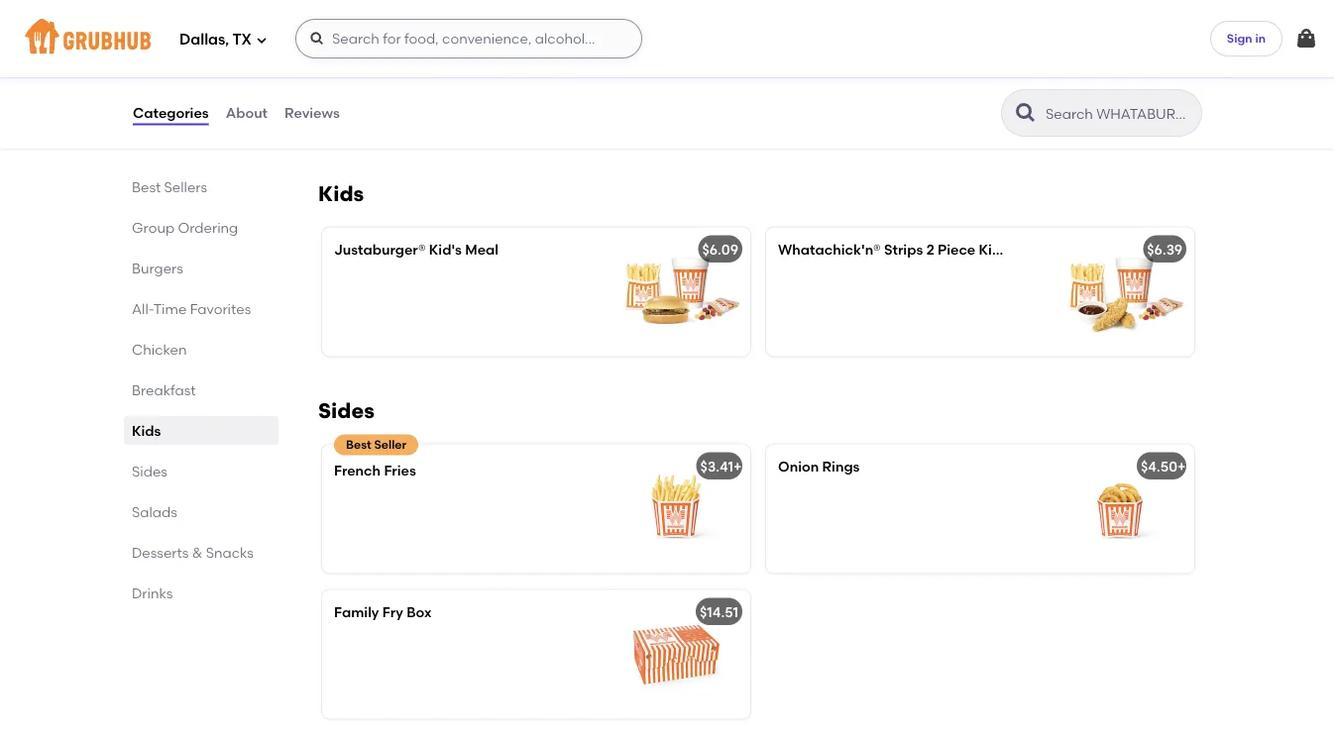 Task type: describe. For each thing, give the bounding box(es) containing it.
reviews
[[285, 104, 340, 121]]

strips
[[885, 242, 924, 258]]

group ordering tab
[[132, 217, 271, 238]]

snacks
[[206, 544, 254, 561]]

dallas, tx
[[180, 31, 252, 49]]

2
[[927, 242, 935, 258]]

dallas,
[[180, 31, 229, 49]]

fry
[[383, 604, 403, 621]]

1 horizontal spatial sides
[[318, 399, 375, 424]]

sign
[[1228, 31, 1253, 45]]

salads tab
[[132, 502, 271, 523]]

group
[[132, 219, 175, 236]]

sign in
[[1228, 31, 1267, 45]]

drinks tab
[[132, 583, 271, 604]]

$4.50
[[1142, 459, 1178, 476]]

french fries image
[[602, 445, 751, 574]]

burgers tab
[[132, 258, 271, 279]]

all-
[[132, 301, 153, 317]]

rings
[[823, 459, 860, 476]]

categories button
[[132, 77, 210, 149]]

bowl
[[432, 25, 465, 42]]

#27 breakfast bowl image
[[602, 12, 751, 141]]

main navigation navigation
[[0, 0, 1335, 77]]

onion rings image
[[1046, 445, 1195, 574]]

best sellers tab
[[132, 177, 271, 197]]

onion
[[779, 459, 819, 476]]

1 meal from the left
[[465, 242, 499, 258]]

piece
[[938, 242, 976, 258]]

sign in button
[[1211, 21, 1283, 57]]

1 horizontal spatial kids
[[318, 182, 364, 207]]

categories
[[133, 104, 209, 121]]

fries
[[384, 463, 416, 480]]

breakfast inside button
[[363, 25, 428, 42]]

justaburger® kid's meal image
[[602, 228, 751, 357]]

$3.41
[[701, 459, 734, 476]]

best for sellers
[[132, 179, 161, 195]]

french
[[334, 463, 381, 480]]

chicken
[[132, 341, 187, 358]]

$4.50 +
[[1142, 459, 1187, 476]]

#27 breakfast bowl
[[334, 25, 465, 42]]

family
[[334, 604, 379, 621]]

justaburger® kid's meal
[[334, 242, 499, 258]]

1 kid's from the left
[[429, 242, 462, 258]]

all-time favorites tab
[[132, 299, 271, 319]]

$14.51
[[700, 604, 739, 621]]

tx
[[233, 31, 252, 49]]



Task type: locate. For each thing, give the bounding box(es) containing it.
meal
[[465, 242, 499, 258], [1016, 242, 1049, 258]]

+ for $3.41 +
[[734, 459, 742, 476]]

kids up sides tab
[[132, 422, 161, 439]]

2 kid's from the left
[[979, 242, 1012, 258]]

salads
[[132, 504, 177, 521]]

&
[[192, 544, 203, 561]]

sides up the 'salads'
[[132, 463, 168, 480]]

+ for $4.50 +
[[1178, 459, 1187, 476]]

kids tab
[[132, 421, 271, 441]]

family fry box image
[[602, 591, 751, 720]]

sides inside tab
[[132, 463, 168, 480]]

2 + from the left
[[1178, 459, 1187, 476]]

kids inside tab
[[132, 422, 161, 439]]

1 vertical spatial sides
[[132, 463, 168, 480]]

best inside best sellers tab
[[132, 179, 161, 195]]

best for seller
[[346, 438, 372, 453]]

svg image left #27
[[309, 31, 325, 47]]

family fry box
[[334, 604, 432, 621]]

justaburger®
[[334, 242, 426, 258]]

sides
[[318, 399, 375, 424], [132, 463, 168, 480]]

svg image
[[256, 34, 268, 46]]

breakfast down chicken
[[132, 382, 196, 399]]

sides up "best seller french fries"
[[318, 399, 375, 424]]

1 vertical spatial best
[[346, 438, 372, 453]]

1 horizontal spatial +
[[1178, 459, 1187, 476]]

seller
[[374, 438, 407, 453]]

1 horizontal spatial svg image
[[1295, 27, 1319, 51]]

kids up justaburger®
[[318, 182, 364, 207]]

0 horizontal spatial kids
[[132, 422, 161, 439]]

1 horizontal spatial best
[[346, 438, 372, 453]]

0 vertical spatial breakfast
[[363, 25, 428, 42]]

drinks
[[132, 585, 173, 602]]

1 horizontal spatial meal
[[1016, 242, 1049, 258]]

desserts & snacks tab
[[132, 543, 271, 563]]

0 vertical spatial sides
[[318, 399, 375, 424]]

in
[[1256, 31, 1267, 45]]

#27 breakfast bowl button
[[322, 12, 751, 141]]

breakfast
[[363, 25, 428, 42], [132, 382, 196, 399]]

kid's right piece
[[979, 242, 1012, 258]]

chicken tab
[[132, 339, 271, 360]]

sellers
[[164, 179, 207, 195]]

whatachick'n® strips 2 piece kid's meal
[[779, 242, 1049, 258]]

0 horizontal spatial svg image
[[309, 31, 325, 47]]

0 horizontal spatial sides
[[132, 463, 168, 480]]

1 + from the left
[[734, 459, 742, 476]]

sides tab
[[132, 461, 271, 482]]

whatachick'n® strips 2 piece kid's meal image
[[1046, 228, 1195, 357]]

$6.39
[[1148, 242, 1183, 258]]

best sellers
[[132, 179, 207, 195]]

onion rings
[[779, 459, 860, 476]]

box
[[407, 604, 432, 621]]

0 horizontal spatial breakfast
[[132, 382, 196, 399]]

0 vertical spatial best
[[132, 179, 161, 195]]

0 horizontal spatial +
[[734, 459, 742, 476]]

2 meal from the left
[[1016, 242, 1049, 258]]

0 horizontal spatial best
[[132, 179, 161, 195]]

0 horizontal spatial kid's
[[429, 242, 462, 258]]

0 vertical spatial kids
[[318, 182, 364, 207]]

about
[[226, 104, 268, 121]]

+
[[734, 459, 742, 476], [1178, 459, 1187, 476]]

kid's
[[429, 242, 462, 258], [979, 242, 1012, 258]]

best
[[132, 179, 161, 195], [346, 438, 372, 453]]

desserts & snacks
[[132, 544, 254, 561]]

1 horizontal spatial breakfast
[[363, 25, 428, 42]]

reviews button
[[284, 77, 341, 149]]

favorites
[[190, 301, 251, 317]]

desserts
[[132, 544, 189, 561]]

breakfast right #27
[[363, 25, 428, 42]]

time
[[153, 301, 187, 317]]

kids
[[318, 182, 364, 207], [132, 422, 161, 439]]

burgers
[[132, 260, 183, 277]]

$3.41 +
[[701, 459, 742, 476]]

1 horizontal spatial kid's
[[979, 242, 1012, 258]]

1 vertical spatial kids
[[132, 422, 161, 439]]

$6.09
[[703, 242, 739, 258]]

0 horizontal spatial meal
[[465, 242, 499, 258]]

Search for food, convenience, alcohol... search field
[[296, 19, 643, 59]]

Search WHATABURGER search field
[[1044, 104, 1196, 123]]

svg image
[[1295, 27, 1319, 51], [309, 31, 325, 47]]

best seller french fries
[[334, 438, 416, 480]]

group ordering
[[132, 219, 238, 236]]

breakfast inside 'tab'
[[132, 382, 196, 399]]

breakfast tab
[[132, 380, 271, 401]]

best up 'french' at bottom
[[346, 438, 372, 453]]

all-time favorites
[[132, 301, 251, 317]]

about button
[[225, 77, 269, 149]]

search icon image
[[1015, 101, 1038, 125]]

whatachick'n®
[[779, 242, 881, 258]]

svg image right in
[[1295, 27, 1319, 51]]

#27
[[334, 25, 359, 42]]

best inside "best seller french fries"
[[346, 438, 372, 453]]

ordering
[[178, 219, 238, 236]]

1 vertical spatial breakfast
[[132, 382, 196, 399]]

kid's right justaburger®
[[429, 242, 462, 258]]

best left sellers
[[132, 179, 161, 195]]



Task type: vqa. For each thing, say whether or not it's contained in the screenshot.
TIA
no



